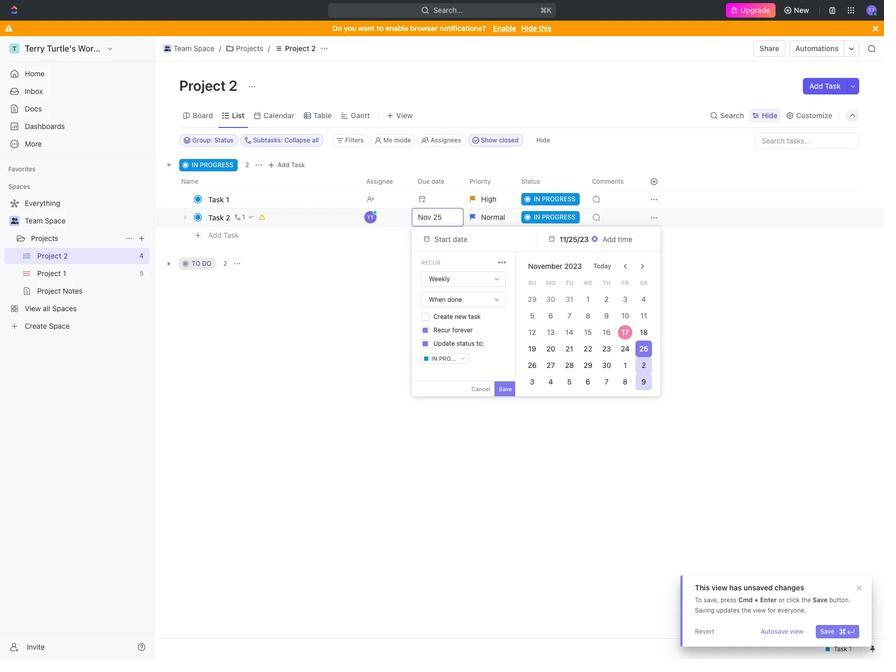Task type: describe. For each thing, give the bounding box(es) containing it.
save,
[[704, 597, 719, 605]]

1 inside 'button'
[[242, 213, 245, 221]]

0 horizontal spatial 6
[[549, 312, 553, 320]]

favorites button
[[4, 163, 40, 176]]

1 down we
[[586, 295, 590, 304]]

1 vertical spatial 9
[[642, 378, 646, 386]]

1 down 24
[[624, 361, 627, 370]]

recur for recur forever
[[433, 327, 450, 334]]

in inside in progress dropdown button
[[431, 355, 437, 362]]

automations
[[795, 44, 839, 53]]

enable
[[385, 24, 408, 33]]

⌘k
[[540, 6, 552, 14]]

customize button
[[783, 108, 835, 123]]

1 vertical spatial 6
[[586, 378, 590, 386]]

su
[[528, 279, 536, 286]]

0 horizontal spatial progress
[[200, 161, 233, 169]]

create new task
[[433, 313, 481, 321]]

enter
[[760, 597, 777, 605]]

customize
[[796, 111, 832, 120]]

save inside button
[[820, 628, 834, 636]]

table
[[313, 111, 332, 120]]

task up customize
[[825, 82, 841, 90]]

unsaved
[[744, 584, 773, 593]]

today button
[[587, 258, 617, 275]]

calendar
[[264, 111, 294, 120]]

1 vertical spatial add task
[[278, 161, 305, 169]]

0 vertical spatial space
[[194, 44, 214, 53]]

docs link
[[4, 101, 150, 117]]

1 horizontal spatial to
[[377, 24, 384, 33]]

0 vertical spatial add task button
[[803, 78, 847, 95]]

calendar link
[[262, 108, 294, 123]]

hide button
[[532, 134, 554, 147]]

click
[[786, 597, 800, 605]]

favorites
[[8, 165, 36, 173]]

1 vertical spatial the
[[742, 607, 751, 615]]

2023
[[564, 262, 582, 271]]

12
[[528, 328, 536, 337]]

notifications?
[[440, 24, 486, 33]]

update status to:
[[433, 340, 484, 348]]

saving
[[695, 607, 714, 615]]

0 vertical spatial project 2
[[285, 44, 316, 53]]

save button
[[816, 626, 859, 639]]

automations button
[[790, 41, 844, 56]]

assignees button
[[418, 134, 466, 147]]

Start date text field
[[435, 235, 520, 244]]

user group image
[[11, 218, 18, 224]]

team space link inside tree
[[25, 213, 148, 229]]

1 vertical spatial project
[[179, 77, 226, 94]]

projects link inside sidebar navigation
[[31, 230, 121, 247]]

board
[[193, 111, 213, 120]]

task 1 link
[[206, 192, 358, 207]]

space inside tree
[[45, 216, 66, 225]]

new
[[794, 6, 809, 14]]

table link
[[311, 108, 332, 123]]

you
[[344, 24, 356, 33]]

tree inside sidebar navigation
[[4, 195, 150, 335]]

sa
[[640, 279, 648, 286]]

task
[[468, 313, 481, 321]]

this view has unsaved changes to save, press cmd + enter or click the save button. saving updates the view for everyone.
[[695, 584, 850, 615]]

0 vertical spatial projects link
[[223, 42, 266, 55]]

fr
[[622, 279, 629, 286]]

add for the topmost add task button
[[809, 82, 823, 90]]

in progress button
[[421, 353, 470, 364]]

add task for bottommost add task button
[[208, 231, 239, 240]]

november
[[528, 262, 562, 271]]

when
[[429, 296, 446, 304]]

Due date text field
[[560, 235, 589, 244]]

11
[[641, 312, 647, 320]]

autosave view
[[761, 628, 804, 636]]

25
[[639, 345, 648, 353]]

create
[[433, 313, 453, 321]]

gantt
[[351, 111, 370, 120]]

upgrade link
[[726, 3, 775, 18]]

revert button
[[691, 626, 719, 639]]

dashboards
[[25, 122, 65, 131]]

today
[[593, 262, 611, 270]]

0 vertical spatial team space
[[174, 44, 214, 53]]

for
[[768, 607, 776, 615]]

1 vertical spatial 29
[[584, 361, 592, 370]]

view for this
[[712, 584, 728, 593]]

updates
[[716, 607, 740, 615]]

0 vertical spatial hide
[[521, 24, 537, 33]]

do you want to enable browser notifications? enable hide this
[[332, 24, 552, 33]]

docs
[[25, 104, 42, 113]]

10
[[621, 312, 629, 320]]

1 / from the left
[[219, 44, 221, 53]]

home link
[[4, 66, 150, 82]]

press
[[721, 597, 737, 605]]

th
[[603, 279, 611, 286]]

to do
[[192, 260, 211, 268]]

autosave
[[761, 628, 788, 636]]

this
[[695, 584, 710, 593]]

progress inside in progress dropdown button
[[439, 355, 470, 362]]

0 horizontal spatial 4
[[548, 378, 553, 386]]

0 vertical spatial team space link
[[161, 42, 217, 55]]

projects inside tree
[[31, 234, 58, 243]]

save inside the this view has unsaved changes to save, press cmd + enter or click the save button. saving updates the view for everyone.
[[813, 597, 828, 605]]

1 vertical spatial add task button
[[265, 159, 309, 172]]

user group image
[[164, 46, 171, 51]]

assignees
[[431, 136, 461, 144]]

1 vertical spatial to
[[192, 260, 200, 268]]

1 vertical spatial 30
[[602, 361, 611, 370]]

0 horizontal spatial 29
[[528, 295, 537, 304]]

19
[[528, 345, 536, 353]]

done
[[447, 296, 462, 304]]

0 vertical spatial project
[[285, 44, 309, 53]]

0 horizontal spatial 5
[[530, 312, 534, 320]]

task 2
[[208, 213, 230, 222]]

15
[[584, 328, 592, 337]]

0 vertical spatial the
[[802, 597, 811, 605]]

0 vertical spatial 4
[[641, 295, 646, 304]]

inbox
[[25, 87, 43, 96]]

revert
[[695, 628, 714, 636]]



Task type: vqa. For each thing, say whether or not it's contained in the screenshot.


Task type: locate. For each thing, give the bounding box(es) containing it.
8 up 15
[[586, 312, 590, 320]]

1 vertical spatial 3
[[530, 378, 534, 386]]

0 horizontal spatial 7
[[567, 312, 571, 320]]

save right "cancel"
[[499, 386, 512, 393]]

task up task 2 at the top left
[[208, 195, 224, 204]]

2 vertical spatial hide
[[536, 136, 550, 144]]

0 horizontal spatial to
[[192, 260, 200, 268]]

team inside tree
[[25, 216, 43, 225]]

invite
[[27, 643, 45, 652]]

add task up the task 1 link
[[278, 161, 305, 169]]

1 vertical spatial hide
[[762, 111, 778, 120]]

5 down 28
[[567, 378, 572, 386]]

0 vertical spatial add task
[[809, 82, 841, 90]]

1 horizontal spatial the
[[802, 597, 811, 605]]

1 vertical spatial team
[[25, 216, 43, 225]]

0 vertical spatial in
[[192, 161, 198, 169]]

2 vertical spatial add task button
[[204, 229, 243, 242]]

weekly button
[[422, 272, 505, 287]]

0 vertical spatial to
[[377, 24, 384, 33]]

weekly
[[429, 275, 450, 283]]

to left do
[[192, 260, 200, 268]]

add task up customize
[[809, 82, 841, 90]]

view up 'save,'
[[712, 584, 728, 593]]

progress down update status to: in the bottom of the page
[[439, 355, 470, 362]]

1 horizontal spatial in
[[431, 355, 437, 362]]

hide inside button
[[536, 136, 550, 144]]

1 horizontal spatial 7
[[605, 378, 609, 386]]

save left the button.
[[813, 597, 828, 605]]

1 button
[[232, 212, 247, 223]]

5 up 12
[[530, 312, 534, 320]]

/
[[219, 44, 221, 53], [268, 44, 270, 53]]

1 horizontal spatial team space link
[[161, 42, 217, 55]]

add task button
[[803, 78, 847, 95], [265, 159, 309, 172], [204, 229, 243, 242]]

24
[[621, 345, 630, 353]]

1 vertical spatial 4
[[548, 378, 553, 386]]

when done
[[429, 296, 462, 304]]

2 vertical spatial add task
[[208, 231, 239, 240]]

1 horizontal spatial 9
[[642, 378, 646, 386]]

space
[[194, 44, 214, 53], [45, 216, 66, 225]]

share button
[[753, 40, 786, 57]]

8 down 24
[[623, 378, 627, 386]]

spaces
[[8, 183, 30, 191]]

1 horizontal spatial 29
[[584, 361, 592, 370]]

search button
[[707, 108, 747, 123]]

1 right task 2 at the top left
[[242, 213, 245, 221]]

0 horizontal spatial in
[[192, 161, 198, 169]]

0 vertical spatial recur
[[421, 259, 441, 266]]

1 vertical spatial team space link
[[25, 213, 148, 229]]

add
[[809, 82, 823, 90], [278, 161, 289, 169], [208, 231, 222, 240]]

sidebar navigation
[[0, 36, 154, 660]]

new button
[[779, 2, 815, 19]]

enable
[[493, 24, 516, 33]]

to
[[377, 24, 384, 33], [192, 260, 200, 268]]

1 horizontal spatial projects
[[236, 44, 263, 53]]

0 horizontal spatial add
[[208, 231, 222, 240]]

dashboards link
[[4, 118, 150, 135]]

22
[[584, 345, 592, 353]]

list
[[232, 111, 244, 120]]

1 vertical spatial space
[[45, 216, 66, 225]]

add up the task 1 link
[[278, 161, 289, 169]]

task down task 1
[[208, 213, 224, 222]]

mo
[[546, 279, 556, 286]]

do
[[332, 24, 342, 33]]

add task button up the task 1 link
[[265, 159, 309, 172]]

0 horizontal spatial 9
[[604, 312, 609, 320]]

0 vertical spatial 7
[[567, 312, 571, 320]]

want
[[358, 24, 375, 33]]

1 vertical spatial team space
[[25, 216, 66, 225]]

browser
[[410, 24, 438, 33]]

1 vertical spatial add
[[278, 161, 289, 169]]

task 1
[[208, 195, 229, 204]]

in progress up task 1
[[192, 161, 233, 169]]

27
[[547, 361, 555, 370]]

view inside button
[[790, 628, 804, 636]]

in down board link
[[192, 161, 198, 169]]

7 down 31
[[567, 312, 571, 320]]

0 horizontal spatial team space
[[25, 216, 66, 225]]

0 vertical spatial 9
[[604, 312, 609, 320]]

view down +
[[753, 607, 766, 615]]

30
[[546, 295, 555, 304], [602, 361, 611, 370]]

29 down 22
[[584, 361, 592, 370]]

0 horizontal spatial team
[[25, 216, 43, 225]]

gantt link
[[349, 108, 370, 123]]

when done button
[[422, 293, 505, 307]]

hide inside dropdown button
[[762, 111, 778, 120]]

tree
[[4, 195, 150, 335]]

0 horizontal spatial project
[[179, 77, 226, 94]]

hide
[[521, 24, 537, 33], [762, 111, 778, 120], [536, 136, 550, 144]]

view down everyone. on the right bottom of the page
[[790, 628, 804, 636]]

team space right user group icon
[[174, 44, 214, 53]]

0 vertical spatial team
[[174, 44, 192, 53]]

team space right user group image
[[25, 216, 66, 225]]

2 horizontal spatial view
[[790, 628, 804, 636]]

1 horizontal spatial /
[[268, 44, 270, 53]]

cancel
[[471, 386, 490, 393]]

add up customize
[[809, 82, 823, 90]]

1 horizontal spatial team
[[174, 44, 192, 53]]

1 horizontal spatial add task
[[278, 161, 305, 169]]

november 2023
[[528, 262, 582, 271]]

Add time text field
[[603, 235, 634, 244]]

1 horizontal spatial 4
[[641, 295, 646, 304]]

0 vertical spatial save
[[499, 386, 512, 393]]

31
[[566, 295, 573, 304]]

2 vertical spatial save
[[820, 628, 834, 636]]

2 horizontal spatial add task button
[[803, 78, 847, 95]]

upgrade
[[741, 6, 770, 14]]

6 down 22
[[586, 378, 590, 386]]

1 horizontal spatial project 2
[[285, 44, 316, 53]]

recur up weekly
[[421, 259, 441, 266]]

0 horizontal spatial /
[[219, 44, 221, 53]]

29
[[528, 295, 537, 304], [584, 361, 592, 370]]

in progress
[[192, 161, 233, 169], [431, 355, 470, 362]]

space right user group image
[[45, 216, 66, 225]]

or
[[779, 597, 785, 605]]

1 vertical spatial progress
[[439, 355, 470, 362]]

2
[[311, 44, 316, 53], [229, 77, 238, 94], [245, 161, 249, 169], [226, 213, 230, 222], [223, 260, 227, 268], [604, 295, 609, 304], [642, 361, 646, 370]]

the down cmd
[[742, 607, 751, 615]]

1 horizontal spatial project
[[285, 44, 309, 53]]

1 vertical spatial projects
[[31, 234, 58, 243]]

autosave view button
[[757, 626, 808, 639]]

0 vertical spatial view
[[712, 584, 728, 593]]

add task button up customize
[[803, 78, 847, 95]]

new
[[455, 313, 467, 321]]

0 vertical spatial 5
[[530, 312, 534, 320]]

changes
[[775, 584, 804, 593]]

6 up 13
[[549, 312, 553, 320]]

add task button down task 2 at the top left
[[204, 229, 243, 242]]

1 vertical spatial project 2
[[179, 77, 241, 94]]

29 down 'su' on the right top
[[528, 295, 537, 304]]

list link
[[230, 108, 244, 123]]

0 vertical spatial in progress
[[192, 161, 233, 169]]

share
[[760, 44, 779, 53]]

0 horizontal spatial 3
[[530, 378, 534, 386]]

team right user group image
[[25, 216, 43, 225]]

2 horizontal spatial add
[[809, 82, 823, 90]]

1 horizontal spatial add task button
[[265, 159, 309, 172]]

17
[[621, 328, 629, 337]]

0 vertical spatial progress
[[200, 161, 233, 169]]

4
[[641, 295, 646, 304], [548, 378, 553, 386]]

projects link
[[223, 42, 266, 55], [31, 230, 121, 247]]

save
[[499, 386, 512, 393], [813, 597, 828, 605], [820, 628, 834, 636]]

in progress down update
[[431, 355, 470, 362]]

save down the button.
[[820, 628, 834, 636]]

add down task 2 at the top left
[[208, 231, 222, 240]]

18
[[640, 328, 648, 337]]

1 vertical spatial projects link
[[31, 230, 121, 247]]

1 up task 2 at the top left
[[226, 195, 229, 204]]

recur for recur
[[421, 259, 441, 266]]

team right user group icon
[[174, 44, 192, 53]]

0 horizontal spatial projects
[[31, 234, 58, 243]]

0 vertical spatial add
[[809, 82, 823, 90]]

tu
[[565, 279, 573, 286]]

to
[[695, 597, 702, 605]]

7
[[567, 312, 571, 320], [605, 378, 609, 386]]

0 vertical spatial projects
[[236, 44, 263, 53]]

projects
[[236, 44, 263, 53], [31, 234, 58, 243]]

inbox link
[[4, 83, 150, 100]]

9 up 16
[[604, 312, 609, 320]]

1 horizontal spatial 8
[[623, 378, 627, 386]]

in down update
[[431, 355, 437, 362]]

Search tasks... text field
[[755, 133, 859, 148]]

0 horizontal spatial in progress
[[192, 161, 233, 169]]

task down "1" 'button'
[[223, 231, 239, 240]]

tree containing team space
[[4, 195, 150, 335]]

we
[[583, 279, 593, 286]]

to right want
[[377, 24, 384, 33]]

0 vertical spatial 8
[[586, 312, 590, 320]]

0 horizontal spatial the
[[742, 607, 751, 615]]

add task down task 2 at the top left
[[208, 231, 239, 240]]

recur forever
[[433, 327, 473, 334]]

26
[[528, 361, 537, 370]]

1 horizontal spatial view
[[753, 607, 766, 615]]

0 vertical spatial 30
[[546, 295, 555, 304]]

project
[[285, 44, 309, 53], [179, 77, 226, 94]]

1 vertical spatial recur
[[433, 327, 450, 334]]

1 vertical spatial 5
[[567, 378, 572, 386]]

16
[[603, 328, 610, 337]]

6
[[549, 312, 553, 320], [586, 378, 590, 386]]

1 horizontal spatial 6
[[586, 378, 590, 386]]

hide button
[[749, 108, 781, 123]]

2 / from the left
[[268, 44, 270, 53]]

1 vertical spatial 7
[[605, 378, 609, 386]]

the right click
[[802, 597, 811, 605]]

1 horizontal spatial 3
[[623, 295, 627, 304]]

recur
[[421, 259, 441, 266], [433, 327, 450, 334]]

0 horizontal spatial project 2
[[179, 77, 241, 94]]

7 down 23
[[605, 378, 609, 386]]

project 2
[[285, 44, 316, 53], [179, 77, 241, 94]]

search
[[720, 111, 744, 120]]

0 vertical spatial 6
[[549, 312, 553, 320]]

23
[[602, 345, 611, 353]]

update
[[433, 340, 455, 348]]

3 up 10
[[623, 295, 627, 304]]

4 up 11
[[641, 295, 646, 304]]

0 horizontal spatial view
[[712, 584, 728, 593]]

4 down 27
[[548, 378, 553, 386]]

recur down create
[[433, 327, 450, 334]]

view for autosave
[[790, 628, 804, 636]]

+
[[754, 597, 759, 605]]

1 horizontal spatial 5
[[567, 378, 572, 386]]

0 horizontal spatial 30
[[546, 295, 555, 304]]

0 horizontal spatial space
[[45, 216, 66, 225]]

3
[[623, 295, 627, 304], [530, 378, 534, 386]]

space right user group icon
[[194, 44, 214, 53]]

add for bottommost add task button
[[208, 231, 222, 240]]

1 horizontal spatial progress
[[439, 355, 470, 362]]

0 horizontal spatial 8
[[586, 312, 590, 320]]

project 2 link
[[272, 42, 318, 55]]

1 vertical spatial save
[[813, 597, 828, 605]]

20
[[546, 345, 555, 353]]

8
[[586, 312, 590, 320], [623, 378, 627, 386]]

forever
[[452, 327, 473, 334]]

add task for the topmost add task button
[[809, 82, 841, 90]]

this
[[539, 24, 552, 33]]

team space inside tree
[[25, 216, 66, 225]]

30 down "mo"
[[546, 295, 555, 304]]

9 down 25
[[642, 378, 646, 386]]

progress up task 1
[[200, 161, 233, 169]]

task up the task 1 link
[[291, 161, 305, 169]]

0 vertical spatial 29
[[528, 295, 537, 304]]

board link
[[191, 108, 213, 123]]

3 down '26'
[[530, 378, 534, 386]]

in progress inside dropdown button
[[431, 355, 470, 362]]

30 down 23
[[602, 361, 611, 370]]



